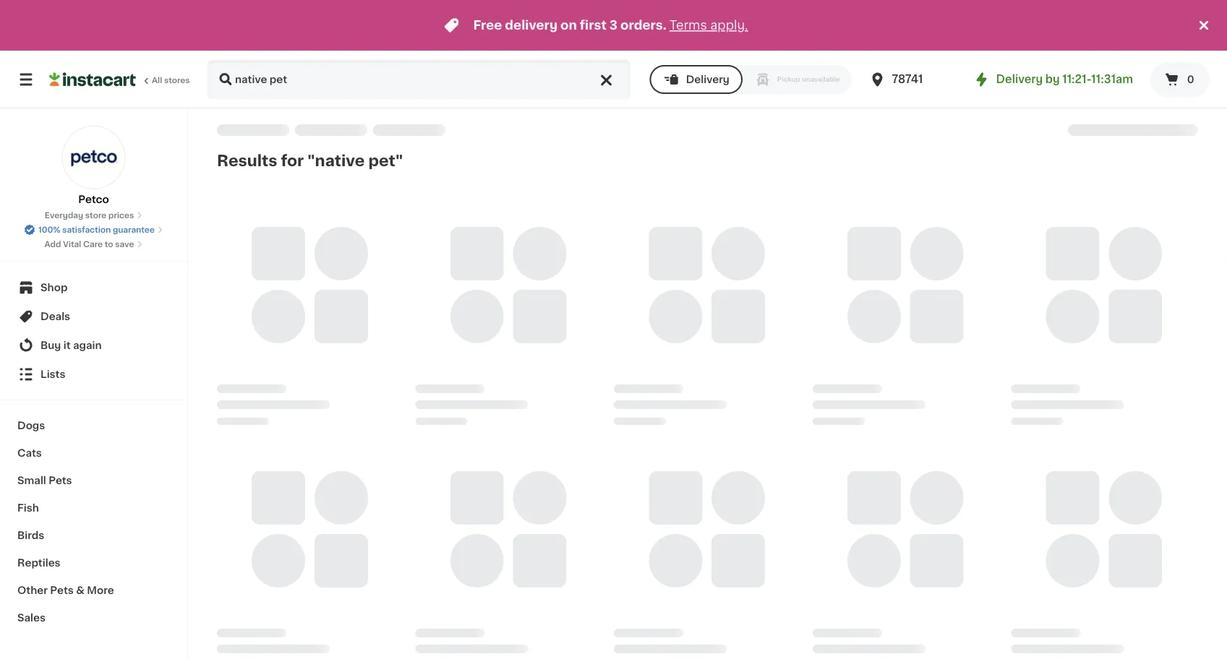 Task type: describe. For each thing, give the bounding box(es) containing it.
again
[[73, 341, 102, 351]]

more
[[87, 586, 114, 596]]

dogs
[[17, 421, 45, 431]]

cats
[[17, 449, 42, 459]]

free delivery on first 3 orders. terms apply.
[[473, 19, 748, 31]]

add
[[44, 241, 61, 249]]

buy it again link
[[9, 331, 179, 360]]

all stores
[[152, 76, 190, 84]]

100%
[[38, 226, 60, 234]]

vital
[[63, 241, 81, 249]]

small
[[17, 476, 46, 486]]

all stores link
[[49, 59, 191, 100]]

11:31am
[[1092, 74, 1134, 85]]

limited time offer region
[[0, 0, 1196, 51]]

pets for other
[[50, 586, 74, 596]]

delivery button
[[650, 65, 743, 94]]

shop
[[41, 283, 68, 293]]

dogs link
[[9, 412, 179, 440]]

on
[[561, 19, 577, 31]]

0
[[1188, 75, 1195, 85]]

birds
[[17, 531, 44, 541]]

it
[[64, 341, 71, 351]]

terms apply. link
[[670, 19, 748, 31]]

reptiles
[[17, 559, 61, 569]]

lists link
[[9, 360, 179, 389]]

&
[[76, 586, 85, 596]]

sales
[[17, 613, 46, 624]]

free
[[473, 19, 502, 31]]

0 button
[[1151, 62, 1210, 97]]

shop link
[[9, 273, 179, 302]]

service type group
[[650, 65, 852, 94]]

fish link
[[9, 495, 179, 522]]

100% satisfaction guarantee button
[[24, 221, 163, 236]]

lists
[[41, 370, 65, 380]]

small pets
[[17, 476, 72, 486]]

small pets link
[[9, 467, 179, 495]]

everyday
[[45, 212, 83, 220]]

satisfaction
[[62, 226, 111, 234]]

stores
[[164, 76, 190, 84]]



Task type: vqa. For each thing, say whether or not it's contained in the screenshot.
'Petco logo'
yes



Task type: locate. For each thing, give the bounding box(es) containing it.
guarantee
[[113, 226, 155, 234]]

to
[[105, 241, 113, 249]]

0 vertical spatial pets
[[49, 476, 72, 486]]

add vital care to save link
[[44, 239, 143, 250]]

terms
[[670, 19, 708, 31]]

delivery
[[997, 74, 1043, 85], [686, 75, 730, 85]]

delivery
[[505, 19, 558, 31]]

delivery for delivery by 11:21-11:31am
[[997, 74, 1043, 85]]

3
[[610, 19, 618, 31]]

save
[[115, 241, 134, 249]]

delivery left 'by'
[[997, 74, 1043, 85]]

apply.
[[711, 19, 748, 31]]

buy it again
[[41, 341, 102, 351]]

petco
[[78, 195, 109, 205]]

for
[[281, 153, 304, 168]]

delivery by 11:21-11:31am
[[997, 74, 1134, 85]]

100% satisfaction guarantee
[[38, 226, 155, 234]]

instacart logo image
[[49, 71, 136, 88]]

pets left the &
[[50, 586, 74, 596]]

by
[[1046, 74, 1060, 85]]

care
[[83, 241, 103, 249]]

other
[[17, 586, 48, 596]]

pets
[[49, 476, 72, 486], [50, 586, 74, 596]]

add vital care to save
[[44, 241, 134, 249]]

results
[[217, 153, 277, 168]]

buy
[[41, 341, 61, 351]]

pets right small
[[49, 476, 72, 486]]

1 vertical spatial pets
[[50, 586, 74, 596]]

deals link
[[9, 302, 179, 331]]

0 horizontal spatial delivery
[[686, 75, 730, 85]]

other pets & more
[[17, 586, 114, 596]]

store
[[85, 212, 107, 220]]

results for "native pet"
[[217, 153, 403, 168]]

reptiles link
[[9, 550, 179, 577]]

prices
[[108, 212, 134, 220]]

1 horizontal spatial delivery
[[997, 74, 1043, 85]]

birds link
[[9, 522, 179, 550]]

everyday store prices
[[45, 212, 134, 220]]

sales link
[[9, 605, 179, 632]]

cats link
[[9, 440, 179, 467]]

fish
[[17, 504, 39, 514]]

all
[[152, 76, 162, 84]]

everyday store prices link
[[45, 210, 143, 221]]

petco link
[[62, 126, 126, 207]]

petco logo image
[[62, 126, 126, 190]]

pets for small
[[49, 476, 72, 486]]

other pets & more link
[[9, 577, 179, 605]]

78741 button
[[869, 59, 956, 100]]

78741
[[892, 74, 923, 85]]

delivery inside button
[[686, 75, 730, 85]]

orders.
[[621, 19, 667, 31]]

11:21-
[[1063, 74, 1092, 85]]

delivery by 11:21-11:31am link
[[974, 71, 1134, 88]]

None search field
[[207, 59, 631, 100]]

deals
[[41, 312, 70, 322]]

pet"
[[369, 153, 403, 168]]

"native
[[307, 153, 365, 168]]

delivery for delivery
[[686, 75, 730, 85]]

Search field
[[208, 61, 630, 98]]

delivery down terms apply. link
[[686, 75, 730, 85]]

first
[[580, 19, 607, 31]]



